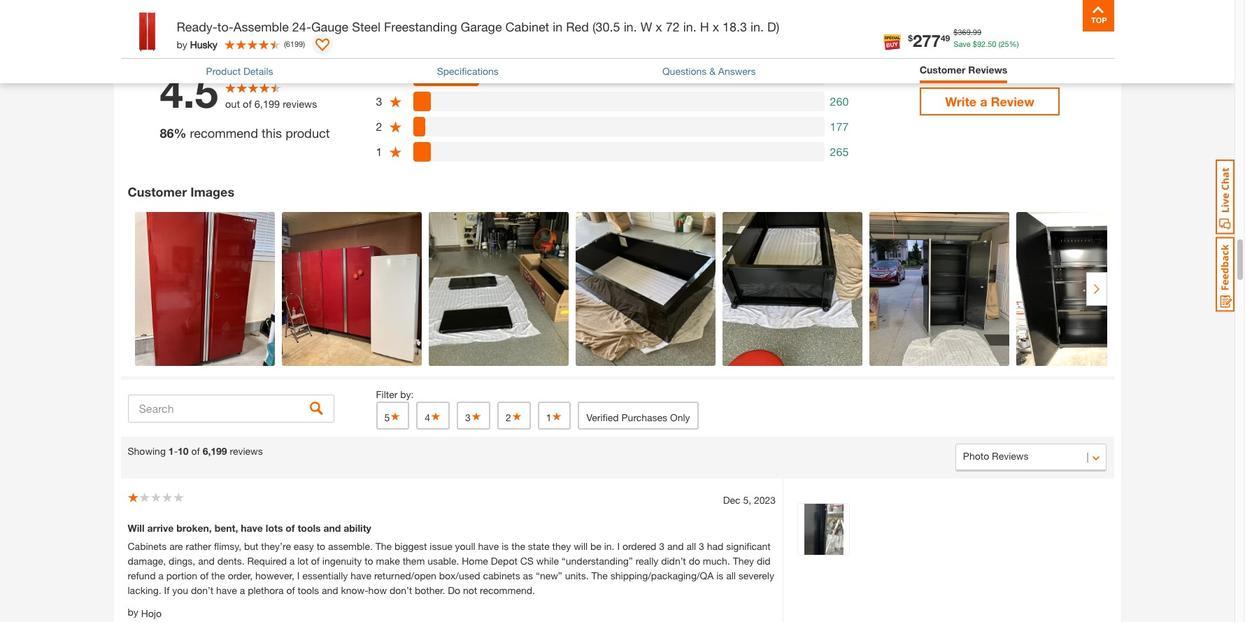 Task type: describe. For each thing, give the bounding box(es) containing it.
ready-to-assemble 24-gauge steel freestanding garage cabinet in red (30.5 in. w x 72 in. h x 18.3 in. d)
[[177, 19, 780, 34]]

0 horizontal spatial 1
[[169, 445, 174, 457]]

"new"
[[536, 570, 562, 582]]

customer reviews
[[920, 64, 1008, 76]]

details
[[244, 65, 273, 77]]

showing 1 - 10 of 6,199 reviews
[[128, 445, 263, 457]]

state
[[528, 540, 550, 552]]

1 inside button
[[546, 412, 552, 424]]

order,
[[228, 570, 253, 582]]

customer for customer images
[[128, 184, 187, 200]]

and left ability
[[324, 522, 341, 534]]

by hojo
[[128, 606, 162, 619]]

not
[[463, 585, 477, 596]]

%
[[174, 125, 186, 140]]

1 button
[[538, 402, 571, 430]]

star symbol image for 5
[[390, 412, 401, 421]]

in. left the w
[[624, 19, 637, 34]]

questions
[[663, 65, 707, 77]]

reviews
[[969, 64, 1008, 76]]

but
[[244, 540, 259, 552]]

2023
[[754, 494, 776, 506]]

cabinet
[[506, 19, 549, 34]]

this
[[262, 125, 282, 140]]

dents.
[[217, 555, 245, 567]]

277
[[913, 30, 941, 50]]

be
[[591, 540, 602, 552]]

star symbol image for 1
[[552, 412, 563, 421]]

a down the order,
[[240, 585, 245, 596]]

1 horizontal spatial 6,199
[[255, 98, 280, 110]]

plethora
[[248, 585, 284, 596]]

$ for 277
[[908, 32, 913, 43]]

recommend
[[190, 125, 258, 140]]

1 vertical spatial 6,199
[[203, 445, 227, 457]]

required
[[247, 555, 287, 567]]

1 vertical spatial .
[[986, 39, 988, 48]]

0 vertical spatial is
[[502, 540, 509, 552]]

0 horizontal spatial i
[[297, 570, 300, 582]]

save
[[954, 39, 971, 48]]

0 horizontal spatial out
[[137, 5, 151, 17]]

rather
[[186, 540, 211, 552]]

92
[[978, 39, 986, 48]]

only
[[670, 412, 690, 424]]

lot
[[298, 555, 308, 567]]

specifications
[[437, 65, 499, 77]]

damage,
[[128, 555, 166, 567]]

questions & answers
[[663, 65, 756, 77]]

however,
[[255, 570, 294, 582]]

4 inside 4 button
[[425, 412, 430, 424]]

out of 6,199 reviews
[[225, 98, 317, 110]]

( inside the $ 369 . 99 save $ 92 . 50 ( 25 %)
[[999, 39, 1001, 48]]

$ 277 49
[[908, 30, 950, 50]]

didn't
[[661, 555, 686, 567]]

they're
[[261, 540, 291, 552]]

much.
[[703, 555, 730, 567]]

dec
[[723, 494, 741, 506]]

have up know-
[[351, 570, 372, 582]]

write a review button
[[920, 88, 1060, 116]]

they
[[733, 555, 754, 567]]

customer for customer reviews
[[920, 64, 966, 76]]

star symbol image for 4
[[430, 412, 442, 421]]

biggest
[[395, 540, 427, 552]]

do
[[448, 585, 461, 596]]

1 x from the left
[[656, 19, 662, 34]]

essentially
[[302, 570, 348, 582]]

issue
[[430, 540, 453, 552]]

-
[[174, 445, 178, 457]]

assemble
[[234, 19, 289, 34]]

369
[[958, 27, 971, 36]]

1 vertical spatial all
[[726, 570, 736, 582]]

1 vertical spatial the
[[211, 570, 225, 582]]

0 horizontal spatial 2
[[376, 120, 382, 133]]

h
[[700, 19, 709, 34]]

home
[[462, 555, 488, 567]]

$ 369 . 99 save $ 92 . 50 ( 25 %)
[[954, 27, 1019, 48]]

d)
[[768, 19, 780, 34]]

answers
[[719, 65, 756, 77]]

purchases
[[622, 412, 668, 424]]

0 vertical spatial i
[[617, 540, 620, 552]]

product
[[286, 125, 330, 140]]

a right refund
[[158, 570, 164, 582]]

99
[[973, 27, 982, 36]]

%)
[[1009, 39, 1019, 48]]

0 horizontal spatial 4
[[376, 69, 382, 83]]

star icon image for 4
[[389, 70, 403, 83]]

did
[[757, 555, 771, 567]]

bother.
[[415, 585, 445, 596]]

lacking.
[[128, 585, 161, 596]]

star symbol image for 3
[[471, 412, 482, 421]]

significant
[[727, 540, 771, 552]]

verified purchases only button
[[578, 402, 699, 430]]

steel
[[352, 19, 381, 34]]

24-
[[292, 19, 311, 34]]

portion
[[166, 570, 197, 582]]

50
[[988, 39, 997, 48]]

filter by:
[[376, 389, 414, 400]]

images
[[190, 184, 234, 200]]

in. inside will arrive broken, bent, have lots of tools and ability cabinets are rather flimsy, but they're easy to assemble. the biggest issue youll have is the state they will be in. i ordered 3 and all 3 had significant damage, dings, and dents. required a lot of ingenuity to make them usable. home depot cs while "understanding" really didn't do much. they did refund a portion of the order, however, i essentially have returned/open box/used cabinets as "new" units. the shipping/packaging/qa is all severely lacking. if you don't have a plethora of tools and know-how don't bother. do not recommend.
[[604, 540, 615, 552]]

0 vertical spatial to
[[317, 540, 326, 552]]

are
[[169, 540, 183, 552]]

4.5 for 4.5
[[160, 67, 218, 117]]

product details
[[206, 65, 273, 77]]

2 horizontal spatial $
[[973, 39, 978, 48]]

while
[[537, 555, 559, 567]]



Task type: locate. For each thing, give the bounding box(es) containing it.
177
[[830, 120, 849, 133]]

all
[[687, 540, 696, 552], [726, 570, 736, 582]]

the down "understanding"
[[592, 570, 608, 582]]

youll
[[455, 540, 476, 552]]

1 horizontal spatial (
[[999, 39, 1001, 48]]

feedback link image
[[1216, 237, 1235, 312]]

verified purchases only
[[587, 412, 690, 424]]

star icon image for 3
[[389, 95, 403, 109]]

in. left h
[[683, 19, 697, 34]]

star icon image for 2
[[389, 120, 403, 134]]

star symbol image right 2 button
[[552, 412, 563, 421]]

1 vertical spatial 5
[[385, 412, 390, 424]]

1 ( from the left
[[999, 39, 1001, 48]]

4 down steel
[[376, 69, 382, 83]]

6,199 up 'this'
[[255, 98, 280, 110]]

1 star symbol image from the left
[[390, 412, 401, 421]]

4.5 out of 5
[[121, 5, 171, 17]]

freestanding
[[384, 19, 457, 34]]

0 horizontal spatial is
[[502, 540, 509, 552]]

review
[[991, 94, 1035, 109]]

1 horizontal spatial i
[[617, 540, 620, 552]]

0 horizontal spatial 5
[[165, 5, 171, 17]]

returned/open
[[374, 570, 437, 582]]

is
[[502, 540, 509, 552], [717, 570, 724, 582]]

0 vertical spatial reviews
[[283, 98, 317, 110]]

"understanding"
[[562, 555, 633, 567]]

you
[[172, 585, 188, 596]]

arrive
[[147, 522, 174, 534]]

know-
[[341, 585, 368, 596]]

1 tools from the top
[[298, 522, 321, 534]]

ready-
[[177, 19, 218, 34]]

2 x from the left
[[713, 19, 719, 34]]

0 vertical spatial 1
[[376, 145, 382, 158]]

by for by hojo
[[128, 606, 138, 618]]

0 horizontal spatial the
[[211, 570, 225, 582]]

1 horizontal spatial 4
[[425, 412, 430, 424]]

display image
[[316, 38, 330, 52]]

0 horizontal spatial reviews
[[230, 445, 263, 457]]

$ inside $ 277 49
[[908, 32, 913, 43]]

depot
[[491, 555, 518, 567]]

0 vertical spatial tools
[[298, 522, 321, 534]]

2 tools from the top
[[298, 585, 319, 596]]

1 vertical spatial i
[[297, 570, 300, 582]]

4 right 5 button
[[425, 412, 430, 424]]

make
[[376, 555, 400, 567]]

1 vertical spatial reviews
[[230, 445, 263, 457]]

$ for 369
[[954, 27, 958, 36]]

0 horizontal spatial customer
[[128, 184, 187, 200]]

i left ordered
[[617, 540, 620, 552]]

1 vertical spatial the
[[592, 570, 608, 582]]

by left the "husky"
[[177, 38, 187, 50]]

0 horizontal spatial 6,199
[[203, 445, 227, 457]]

0 horizontal spatial star symbol image
[[471, 412, 482, 421]]

0 horizontal spatial $
[[908, 32, 913, 43]]

0 vertical spatial the
[[376, 540, 392, 552]]

3 star icon image from the top
[[389, 120, 403, 134]]

and down rather
[[198, 555, 215, 567]]

0 vertical spatial 2
[[376, 120, 382, 133]]

write a review
[[945, 94, 1035, 109]]

10
[[178, 445, 189, 457]]

shipping/packaging/qa
[[611, 570, 714, 582]]

them
[[403, 555, 425, 567]]

5 button
[[376, 402, 410, 430]]

2 inside button
[[506, 412, 511, 424]]

2 horizontal spatial star symbol image
[[552, 412, 563, 421]]

i down lot at the left bottom of page
[[297, 570, 300, 582]]

will
[[574, 540, 588, 552]]

have
[[241, 522, 263, 534], [478, 540, 499, 552], [351, 570, 372, 582], [216, 585, 237, 596]]

hojo button
[[141, 606, 162, 621]]

0 horizontal spatial (
[[284, 39, 286, 48]]

in. right be
[[604, 540, 615, 552]]

6,199 right 10
[[203, 445, 227, 457]]

2 ( from the left
[[284, 39, 286, 48]]

star symbol image for 2
[[511, 412, 522, 421]]

broken,
[[176, 522, 212, 534]]

have down the order,
[[216, 585, 237, 596]]

0 vertical spatial 6,199
[[255, 98, 280, 110]]

is down much.
[[717, 570, 724, 582]]

to right easy
[[317, 540, 326, 552]]

severely
[[739, 570, 775, 582]]

and up didn't
[[668, 540, 684, 552]]

0 vertical spatial 5
[[165, 5, 171, 17]]

garage
[[461, 19, 502, 34]]

x right h
[[713, 19, 719, 34]]

and
[[324, 522, 341, 534], [668, 540, 684, 552], [198, 555, 215, 567], [322, 585, 338, 596]]

husky
[[190, 38, 218, 50]]

tools down essentially
[[298, 585, 319, 596]]

a
[[980, 94, 988, 109], [290, 555, 295, 567], [158, 570, 164, 582], [240, 585, 245, 596]]

1 horizontal spatial 1
[[376, 145, 382, 158]]

3 star symbol image from the left
[[552, 412, 563, 421]]

refund
[[128, 570, 156, 582]]

0 vertical spatial the
[[512, 540, 525, 552]]

1 vertical spatial to
[[365, 555, 373, 567]]

1 vertical spatial 2
[[506, 412, 511, 424]]

by inside by hojo
[[128, 606, 138, 618]]

5 inside button
[[385, 412, 390, 424]]

0 horizontal spatial the
[[376, 540, 392, 552]]

0 vertical spatial .
[[971, 27, 973, 36]]

by
[[177, 38, 187, 50], [128, 606, 138, 618]]

1 vertical spatial 1
[[546, 412, 552, 424]]

red
[[566, 19, 589, 34]]

star symbol image left 3 button
[[430, 412, 442, 421]]

1 vertical spatial customer
[[128, 184, 187, 200]]

in. left d)
[[751, 19, 764, 34]]

assemble.
[[328, 540, 373, 552]]

in
[[553, 19, 563, 34]]

2 button
[[497, 402, 531, 430]]

( right 50
[[999, 39, 1001, 48]]

showing
[[128, 445, 166, 457]]

live chat image
[[1216, 160, 1235, 234]]

specifications button
[[437, 64, 499, 78], [437, 64, 499, 78]]

don't
[[191, 585, 214, 596], [390, 585, 412, 596]]

the
[[512, 540, 525, 552], [211, 570, 225, 582]]

flimsy,
[[214, 540, 241, 552]]

.
[[971, 27, 973, 36], [986, 39, 988, 48]]

by left hojo button on the bottom
[[128, 606, 138, 618]]

product image image
[[124, 7, 170, 52]]

86 % recommend this product
[[160, 125, 330, 140]]

&
[[710, 65, 716, 77]]

1 horizontal spatial x
[[713, 19, 719, 34]]

86
[[160, 125, 174, 140]]

to left 'make' in the bottom of the page
[[365, 555, 373, 567]]

(
[[999, 39, 1001, 48], [284, 39, 286, 48]]

0 horizontal spatial star symbol image
[[390, 412, 401, 421]]

the down dents.
[[211, 570, 225, 582]]

write
[[945, 94, 977, 109]]

star symbol image inside 2 button
[[511, 412, 522, 421]]

1 horizontal spatial is
[[717, 570, 724, 582]]

they
[[553, 540, 571, 552]]

$ down 99
[[973, 39, 978, 48]]

1 horizontal spatial don't
[[390, 585, 412, 596]]

Search text field
[[128, 395, 334, 423]]

by husky
[[177, 38, 218, 50]]

1 horizontal spatial by
[[177, 38, 187, 50]]

star symbol image left '1' button
[[511, 412, 522, 421]]

by:
[[400, 389, 414, 400]]

4 button
[[417, 402, 450, 430]]

0 vertical spatial customer
[[920, 64, 966, 76]]

star symbol image inside 4 button
[[430, 412, 442, 421]]

6,199
[[255, 98, 280, 110], [203, 445, 227, 457]]

the up 'make' in the bottom of the page
[[376, 540, 392, 552]]

0 vertical spatial by
[[177, 38, 187, 50]]

0 vertical spatial 4
[[376, 69, 382, 83]]

1 vertical spatial 4
[[425, 412, 430, 424]]

reviews down the search text field
[[230, 445, 263, 457]]

1 horizontal spatial all
[[726, 570, 736, 582]]

1 horizontal spatial .
[[986, 39, 988, 48]]

a inside button
[[980, 94, 988, 109]]

1 vertical spatial 4.5
[[160, 67, 218, 117]]

2 don't from the left
[[390, 585, 412, 596]]

0 vertical spatial out
[[137, 5, 151, 17]]

0 horizontal spatial don't
[[191, 585, 214, 596]]

1 horizontal spatial out
[[225, 98, 240, 110]]

and down essentially
[[322, 585, 338, 596]]

how
[[368, 585, 387, 596]]

a left lot at the left bottom of page
[[290, 555, 295, 567]]

star icon image
[[389, 70, 403, 83], [389, 95, 403, 109], [389, 120, 403, 134], [389, 145, 403, 159]]

ordered
[[623, 540, 657, 552]]

do
[[689, 555, 700, 567]]

is up depot
[[502, 540, 509, 552]]

star symbol image down filter by:
[[390, 412, 401, 421]]

x right the w
[[656, 19, 662, 34]]

star symbol image left 2 button
[[471, 412, 482, 421]]

0 horizontal spatial x
[[656, 19, 662, 34]]

2 vertical spatial 1
[[169, 445, 174, 457]]

$ right 49
[[954, 27, 958, 36]]

987
[[830, 69, 849, 83]]

top button
[[1083, 0, 1114, 31]]

product
[[206, 65, 241, 77]]

1 horizontal spatial star symbol image
[[430, 412, 442, 421]]

bent,
[[215, 522, 238, 534]]

star icon image for 1
[[389, 145, 403, 159]]

1 horizontal spatial to
[[365, 555, 373, 567]]

1 don't from the left
[[191, 585, 214, 596]]

1 horizontal spatial 2
[[506, 412, 511, 424]]

1 star icon image from the top
[[389, 70, 403, 83]]

0 horizontal spatial by
[[128, 606, 138, 618]]

the up cs
[[512, 540, 525, 552]]

1 vertical spatial by
[[128, 606, 138, 618]]

1 vertical spatial tools
[[298, 585, 319, 596]]

$ left 49
[[908, 32, 913, 43]]

don't right you
[[191, 585, 214, 596]]

1 vertical spatial out
[[225, 98, 240, 110]]

2 star symbol image from the left
[[511, 412, 522, 421]]

1 horizontal spatial the
[[592, 570, 608, 582]]

have up the but
[[241, 522, 263, 534]]

6199
[[286, 39, 303, 48]]

have up home
[[478, 540, 499, 552]]

by for by husky
[[177, 38, 187, 50]]

1 star symbol image from the left
[[471, 412, 482, 421]]

4 star icon image from the top
[[389, 145, 403, 159]]

to
[[317, 540, 326, 552], [365, 555, 373, 567]]

49
[[941, 32, 950, 43]]

1 vertical spatial is
[[717, 570, 724, 582]]

1 horizontal spatial the
[[512, 540, 525, 552]]

( left )
[[284, 39, 286, 48]]

1 horizontal spatial 5
[[385, 412, 390, 424]]

star symbol image
[[390, 412, 401, 421], [430, 412, 442, 421]]

a right write
[[980, 94, 988, 109]]

star symbol image
[[471, 412, 482, 421], [511, 412, 522, 421], [552, 412, 563, 421]]

0 horizontal spatial 4.5
[[121, 5, 134, 17]]

lots
[[266, 522, 283, 534]]

2 horizontal spatial 1
[[546, 412, 552, 424]]

box/used
[[439, 570, 480, 582]]

1 horizontal spatial customer
[[920, 64, 966, 76]]

questions & answers button
[[663, 64, 756, 78], [663, 64, 756, 78]]

0 horizontal spatial .
[[971, 27, 973, 36]]

ability
[[344, 522, 371, 534]]

customer left images
[[128, 184, 187, 200]]

reviews
[[283, 98, 317, 110], [230, 445, 263, 457]]

to-
[[218, 19, 234, 34]]

4.5 for 4.5 out of 5
[[121, 5, 134, 17]]

really
[[636, 555, 659, 567]]

1 horizontal spatial star symbol image
[[511, 412, 522, 421]]

1 horizontal spatial reviews
[[283, 98, 317, 110]]

all down they
[[726, 570, 736, 582]]

tools up easy
[[298, 522, 321, 534]]

star symbol image inside 3 button
[[471, 412, 482, 421]]

reviews up the product
[[283, 98, 317, 110]]

0 vertical spatial 4.5
[[121, 5, 134, 17]]

don't down returned/open
[[390, 585, 412, 596]]

recommend.
[[480, 585, 535, 596]]

0 vertical spatial all
[[687, 540, 696, 552]]

0 horizontal spatial to
[[317, 540, 326, 552]]

customer down 49
[[920, 64, 966, 76]]

2 star icon image from the top
[[389, 95, 403, 109]]

5,
[[743, 494, 752, 506]]

0 horizontal spatial all
[[687, 540, 696, 552]]

1 horizontal spatial $
[[954, 27, 958, 36]]

3 inside 3 button
[[465, 412, 471, 424]]

(30.5
[[593, 19, 620, 34]]

5
[[165, 5, 171, 17], [385, 412, 390, 424]]

star symbol image inside 5 button
[[390, 412, 401, 421]]

star symbol image inside '1' button
[[552, 412, 563, 421]]

1 horizontal spatial 4.5
[[160, 67, 218, 117]]

2 star symbol image from the left
[[430, 412, 442, 421]]

product details button
[[206, 64, 273, 78], [206, 64, 273, 78]]

all up do
[[687, 540, 696, 552]]



Task type: vqa. For each thing, say whether or not it's contained in the screenshot.
are
yes



